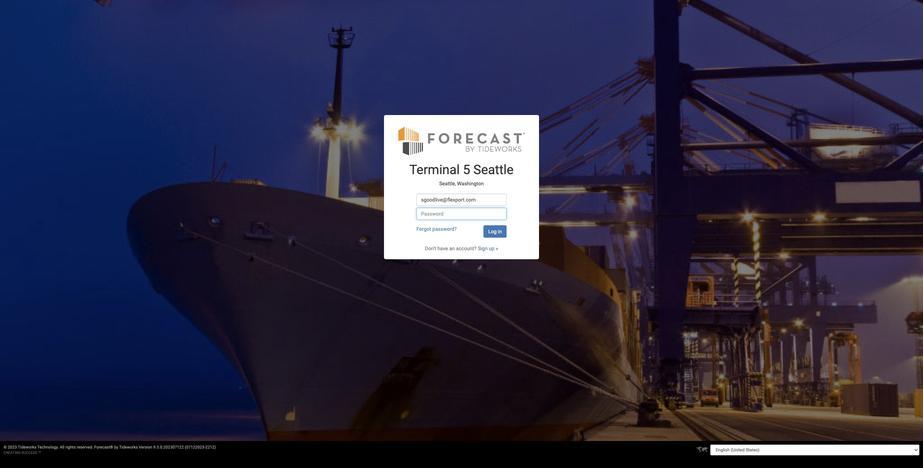Task type: describe. For each thing, give the bounding box(es) containing it.
forgot password? link
[[416, 226, 457, 232]]

forecast® by tideworks image
[[398, 126, 525, 156]]

(07122023-
[[185, 445, 205, 450]]

Email or username text field
[[416, 194, 507, 206]]

creating
[[4, 451, 21, 455]]

log in button
[[484, 225, 507, 238]]

log
[[488, 229, 497, 234]]

success
[[22, 451, 37, 455]]

© 2023 tideworks technology. all rights reserved. forecast® by tideworks version 9.5.0.202307122 (07122023-2212) creating success ℠
[[4, 445, 216, 455]]

Password password field
[[416, 208, 507, 220]]

forgot
[[416, 226, 431, 232]]

washington
[[457, 181, 484, 186]]

password?
[[432, 226, 457, 232]]

sign
[[478, 246, 488, 251]]

don't
[[425, 246, 436, 251]]

2023
[[8, 445, 17, 450]]



Task type: locate. For each thing, give the bounding box(es) containing it.
rights
[[65, 445, 76, 450]]

have
[[437, 246, 448, 251]]

an
[[449, 246, 455, 251]]

1 tideworks from the left
[[18, 445, 36, 450]]

0 horizontal spatial tideworks
[[18, 445, 36, 450]]

2212)
[[205, 445, 216, 450]]

tideworks right the by
[[119, 445, 138, 450]]

seattle,
[[439, 181, 456, 186]]

tideworks up success
[[18, 445, 36, 450]]

technology.
[[37, 445, 59, 450]]

℠
[[38, 451, 41, 455]]

sign up » link
[[478, 246, 498, 251]]

seattle
[[473, 162, 514, 177]]

version
[[139, 445, 152, 450]]

up
[[489, 246, 495, 251]]

9.5.0.202307122
[[153, 445, 184, 450]]

forecast®
[[94, 445, 113, 450]]

forgot password? log in
[[416, 226, 502, 234]]

reserved.
[[77, 445, 93, 450]]

in
[[498, 229, 502, 234]]

don't have an account? sign up »
[[425, 246, 498, 251]]

by
[[114, 445, 118, 450]]

tideworks
[[18, 445, 36, 450], [119, 445, 138, 450]]

account?
[[456, 246, 477, 251]]

1 horizontal spatial tideworks
[[119, 445, 138, 450]]

terminal
[[409, 162, 460, 177]]

»
[[496, 246, 498, 251]]

5
[[463, 162, 470, 177]]

all
[[60, 445, 64, 450]]

©
[[4, 445, 7, 450]]

terminal 5 seattle seattle, washington
[[409, 162, 514, 186]]

2 tideworks from the left
[[119, 445, 138, 450]]



